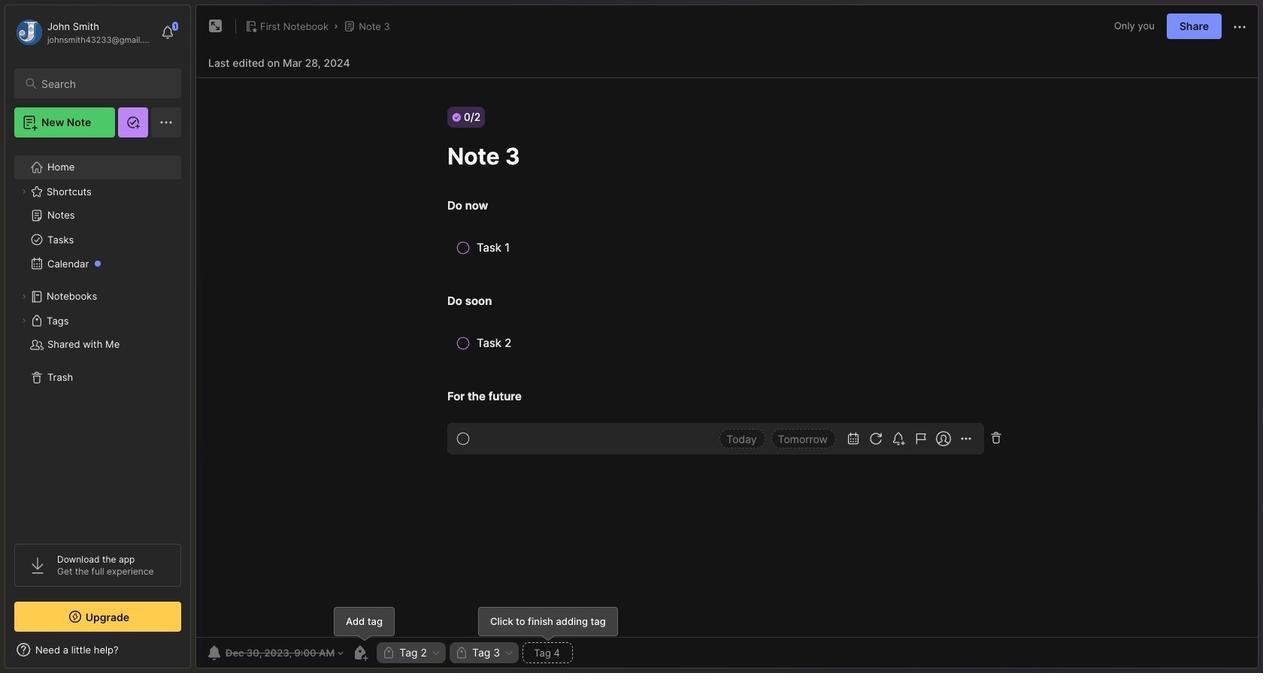Task type: vqa. For each thing, say whether or not it's contained in the screenshot.
note editor text field
yes



Task type: describe. For each thing, give the bounding box(es) containing it.
More actions field
[[1231, 17, 1249, 36]]

Note Editor text field
[[196, 77, 1258, 638]]

add tag image
[[351, 644, 369, 663]]

expand notebooks image
[[20, 293, 29, 302]]

Tag 2 Tag actions field
[[427, 648, 441, 659]]

main element
[[0, 0, 196, 674]]

Tag 3 Tag actions field
[[500, 648, 515, 659]]

Account field
[[14, 17, 153, 47]]

tree inside main element
[[5, 147, 190, 531]]

expand note image
[[207, 17, 225, 35]]



Task type: locate. For each thing, give the bounding box(es) containing it.
tree
[[5, 147, 190, 531]]

Edit reminder field
[[204, 643, 345, 664]]

None search field
[[41, 74, 168, 92]]

note window element
[[196, 5, 1259, 673]]

Search text field
[[41, 77, 168, 91]]

expand tags image
[[20, 317, 29, 326]]

Add tag field
[[533, 647, 563, 660]]

more actions image
[[1231, 18, 1249, 36]]

WHAT'S NEW field
[[5, 638, 190, 663]]

click to collapse image
[[190, 646, 201, 664]]

none search field inside main element
[[41, 74, 168, 92]]

tooltip
[[334, 607, 395, 642]]



